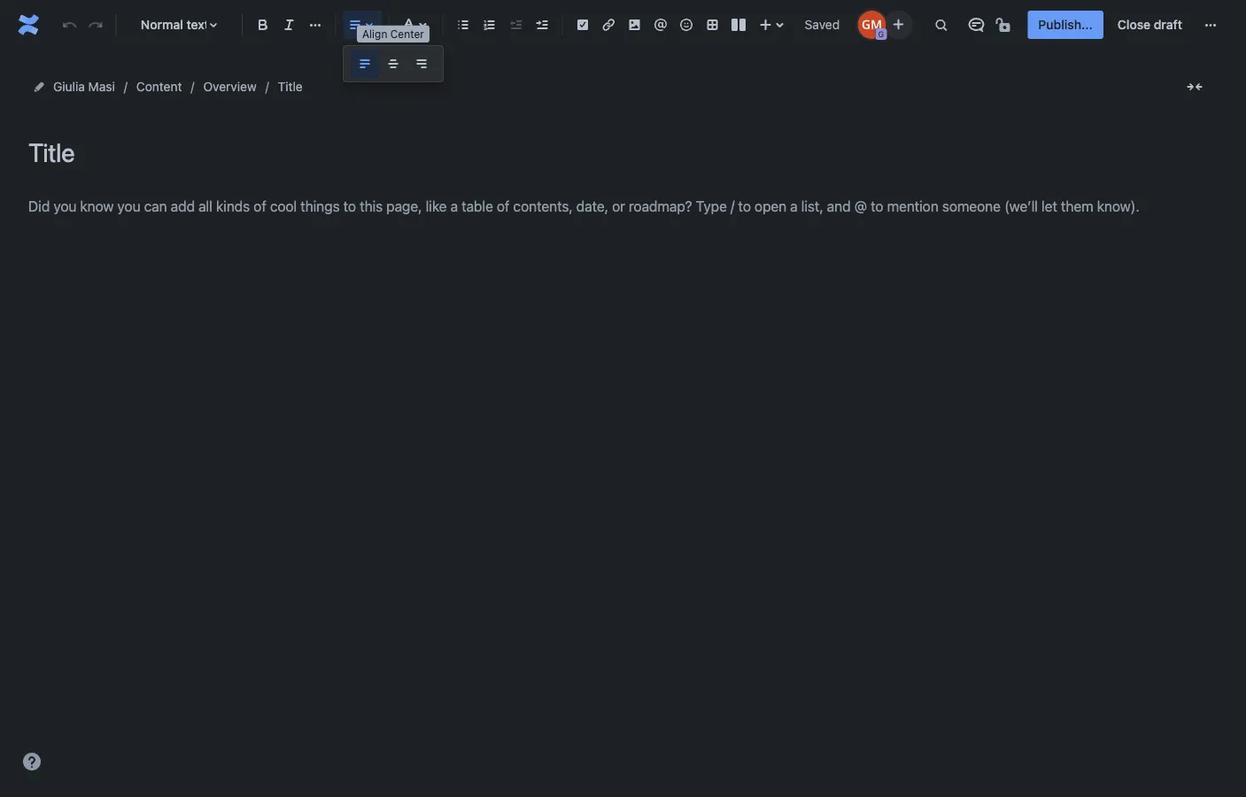 Task type: describe. For each thing, give the bounding box(es) containing it.
title link
[[278, 76, 303, 97]]

layouts image
[[728, 14, 749, 35]]

text
[[186, 17, 209, 32]]

make page fixed-width image
[[1184, 76, 1205, 97]]

redo ⌘⇧z image
[[85, 14, 106, 35]]

Give this page a title text field
[[28, 138, 1211, 167]]

align center image
[[383, 53, 404, 74]]

mention image
[[650, 14, 671, 35]]

add image, video, or file image
[[624, 14, 645, 35]]

1 vertical spatial align left image
[[354, 53, 376, 74]]

draft
[[1154, 17, 1182, 32]]

0 vertical spatial align left image
[[344, 14, 366, 35]]

find and replace image
[[930, 14, 952, 35]]

giulia
[[53, 79, 85, 94]]

align center
[[362, 27, 424, 40]]

bullet list ⌘⇧8 image
[[453, 14, 474, 35]]

close draft button
[[1107, 11, 1193, 39]]

confluence image
[[14, 11, 43, 39]]

giulia masi link
[[53, 76, 115, 97]]

numbered list ⌘⇧7 image
[[479, 14, 500, 35]]

table image
[[702, 14, 723, 35]]

outdent ⇧tab image
[[505, 14, 526, 35]]

more formatting image
[[305, 14, 326, 35]]

align right image
[[411, 53, 432, 74]]

action item image
[[572, 14, 593, 35]]

normal text button
[[123, 5, 235, 44]]

overview link
[[203, 76, 257, 97]]

giulia masi
[[53, 79, 115, 94]]

close
[[1118, 17, 1151, 32]]

align center tooltip
[[357, 25, 429, 43]]



Task type: locate. For each thing, give the bounding box(es) containing it.
masi
[[88, 79, 115, 94]]

saved
[[805, 17, 840, 32]]

bold ⌘b image
[[252, 14, 273, 35]]

content
[[136, 79, 182, 94]]

link image
[[598, 14, 619, 35]]

align left image right the more formatting 'image'
[[344, 14, 366, 35]]

confluence image
[[14, 11, 43, 39]]

Main content area, start typing to enter text. text field
[[28, 194, 1211, 218]]

publish...
[[1038, 17, 1093, 32]]

publish... button
[[1028, 11, 1103, 39]]

undo ⌘z image
[[59, 14, 80, 35]]

invite to edit image
[[888, 14, 909, 35]]

align left image left align center image
[[354, 53, 376, 74]]

italic ⌘i image
[[279, 14, 300, 35]]

help image
[[21, 751, 43, 772]]

more image
[[1200, 14, 1221, 35]]

normal text
[[141, 17, 209, 32]]

no restrictions image
[[994, 14, 1015, 35]]

indent tab image
[[531, 14, 552, 35]]

giulia masi image
[[858, 11, 886, 39]]

align
[[362, 27, 387, 40]]

overview
[[203, 79, 257, 94]]

align left image
[[344, 14, 366, 35], [354, 53, 376, 74]]

move this page image
[[32, 80, 46, 94]]

close draft
[[1118, 17, 1182, 32]]

normal
[[141, 17, 183, 32]]

content link
[[136, 76, 182, 97]]

emoji image
[[676, 14, 697, 35]]

title
[[278, 79, 303, 94]]

comment icon image
[[966, 14, 987, 35]]

center
[[390, 27, 424, 40]]



Task type: vqa. For each thing, say whether or not it's contained in the screenshot.
the "Remove"
no



